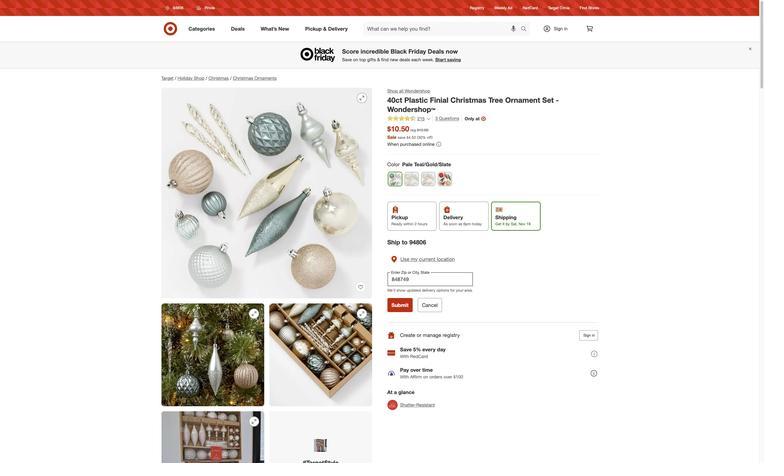 Task type: describe. For each thing, give the bounding box(es) containing it.
shop inside shop all wondershop 40ct plastic finial christmas tree ornament set - wondershop™
[[388, 88, 398, 94]]

shop all wondershop 40ct plastic finial christmas tree ornament set - wondershop™
[[388, 88, 559, 114]]

2 / from the left
[[206, 75, 207, 81]]

at a glance
[[388, 389, 415, 396]]

& inside pickup & delivery link
[[323, 25, 327, 32]]

delivery
[[422, 288, 436, 293]]

gifts
[[367, 57, 376, 62]]

registry
[[470, 6, 484, 10]]

$10.50
[[388, 124, 410, 133]]

score
[[342, 48, 359, 55]]

30
[[418, 135, 423, 140]]

soon
[[449, 222, 458, 226]]

categories link
[[183, 22, 223, 36]]

set
[[543, 95, 554, 104]]

shatter-
[[400, 402, 417, 408]]

pink/champagne image
[[422, 172, 435, 186]]

(
[[417, 135, 418, 140]]

what's new
[[261, 25, 289, 32]]

0 horizontal spatial sign
[[554, 26, 563, 31]]

0 horizontal spatial over
[[411, 367, 421, 373]]

215 link
[[388, 115, 431, 123]]

time
[[423, 367, 433, 373]]

saving
[[447, 57, 461, 62]]

use my current location link
[[388, 251, 473, 267]]

categories
[[189, 25, 215, 32]]

day
[[437, 347, 446, 353]]

location
[[437, 256, 455, 262]]

ad
[[508, 6, 513, 10]]

#targetstyle preview 1 image
[[314, 439, 327, 452]]

black
[[391, 48, 407, 55]]

submit button
[[388, 298, 413, 312]]

target for target / holiday shop / christmas / christmas ornaments
[[161, 75, 174, 81]]

holiday
[[178, 75, 193, 81]]

40ct plastic finial christmas tree ornament set - wondershop™, 1 of 7 image
[[161, 88, 372, 299]]

when purchased online
[[388, 142, 435, 147]]

pale teal/gold/slate image
[[389, 172, 402, 186]]

40ct plastic finial christmas tree ornament set - wondershop™, 2 of 7 image
[[161, 304, 264, 407]]

$
[[407, 135, 409, 140]]

40ct plastic finial christmas tree ornament set - wondershop™, 3 of 7 image
[[269, 304, 372, 407]]

we'll
[[388, 288, 396, 293]]

target for target circle
[[549, 6, 559, 10]]

1 vertical spatial over
[[444, 374, 453, 380]]

christmas inside shop all wondershop 40ct plastic finial christmas tree ornament set - wondershop™
[[451, 95, 487, 104]]

resistant
[[417, 402, 435, 408]]

4.50
[[409, 135, 416, 140]]

40ct
[[388, 95, 403, 104]]

tree
[[489, 95, 504, 104]]

as
[[459, 222, 463, 226]]

save 5% every day with redcard
[[400, 347, 446, 359]]

week.
[[423, 57, 434, 62]]

create or manage registry
[[400, 332, 460, 339]]

sign inside button
[[584, 333, 591, 338]]

3 questions link
[[433, 115, 460, 122]]

94806 inside "dropdown button"
[[173, 5, 184, 10]]

each
[[412, 57, 421, 62]]

-
[[556, 95, 559, 104]]

deals link
[[226, 22, 253, 36]]

updated
[[407, 288, 421, 293]]

glance
[[399, 389, 415, 396]]

3 / from the left
[[230, 75, 232, 81]]

a
[[394, 389, 397, 396]]

weekly
[[495, 6, 507, 10]]

wondershop
[[405, 88, 431, 94]]

sign in button
[[580, 331, 598, 341]]

on inside pay over time with affirm on orders over $100
[[423, 374, 429, 380]]

1 / from the left
[[175, 75, 176, 81]]

your
[[456, 288, 464, 293]]

ornament
[[506, 95, 541, 104]]

0 horizontal spatial christmas
[[209, 75, 229, 81]]

save inside save 5% every day with redcard
[[400, 347, 412, 353]]

%
[[423, 135, 426, 140]]

color
[[388, 161, 400, 168]]

at
[[388, 389, 393, 396]]

pay
[[400, 367, 409, 373]]

delivery as soon as 6pm today
[[444, 214, 482, 226]]

pickup for ready
[[392, 214, 408, 221]]

in inside button
[[592, 333, 595, 338]]

ready
[[392, 222, 403, 226]]

search button
[[518, 22, 534, 37]]

0 horizontal spatial deals
[[231, 25, 245, 32]]

online
[[423, 142, 435, 147]]

teal/gold/slate
[[414, 161, 451, 168]]

christmas link
[[209, 75, 229, 81]]

within
[[404, 222, 414, 226]]

area.
[[465, 288, 473, 293]]

$100
[[454, 374, 463, 380]]

create
[[400, 332, 416, 339]]

photo from @gala_mk85, 4 of 7 image
[[161, 412, 264, 463]]

pickup ready within 2 hours
[[392, 214, 428, 226]]

christmas ornaments link
[[233, 75, 277, 81]]

pickup & delivery
[[305, 25, 348, 32]]

options
[[437, 288, 450, 293]]

with inside pay over time with affirm on orders over $100
[[400, 374, 409, 380]]

use my current location
[[401, 256, 455, 262]]

sign in inside sign in button
[[584, 333, 595, 338]]

$15.00
[[417, 128, 429, 133]]



Task type: vqa. For each thing, say whether or not it's contained in the screenshot.
the inside the the Rejuvenating ways to make the most of your Sunday reset.
no



Task type: locate. For each thing, give the bounding box(es) containing it.
my
[[411, 256, 418, 262]]

save down score
[[342, 57, 352, 62]]

pickup & delivery link
[[300, 22, 356, 36]]

1 horizontal spatial over
[[444, 374, 453, 380]]

0 horizontal spatial redcard
[[410, 354, 428, 359]]

on left top
[[353, 57, 358, 62]]

circle
[[560, 6, 570, 10]]

1 vertical spatial delivery
[[444, 214, 463, 221]]

94806 right to
[[410, 239, 426, 246]]

we'll show updated delivery options for your area.
[[388, 288, 473, 293]]

shatter-resistant
[[400, 402, 435, 408]]

1 vertical spatial save
[[400, 347, 412, 353]]

save inside score incredible black friday deals now save on top gifts & find new deals each week. start saving
[[342, 57, 352, 62]]

pickup for &
[[305, 25, 322, 32]]

1 horizontal spatial &
[[377, 57, 380, 62]]

0 vertical spatial target
[[549, 6, 559, 10]]

0 horizontal spatial /
[[175, 75, 176, 81]]

deals left what's
[[231, 25, 245, 32]]

redcard link
[[523, 5, 538, 11]]

redcard down the 5%
[[410, 354, 428, 359]]

ship
[[388, 239, 400, 246]]

0 vertical spatial sign
[[554, 26, 563, 31]]

shop left all
[[388, 88, 398, 94]]

What can we help you find? suggestions appear below search field
[[364, 22, 523, 36]]

at
[[476, 116, 480, 121]]

sign in link
[[538, 22, 578, 36]]

& inside score incredible black friday deals now save on top gifts & find new deals each week. start saving
[[377, 57, 380, 62]]

5%
[[413, 347, 421, 353]]

deals
[[400, 57, 410, 62]]

1 horizontal spatial /
[[206, 75, 207, 81]]

sign in
[[554, 26, 568, 31], [584, 333, 595, 338]]

over
[[411, 367, 421, 373], [444, 374, 453, 380]]

0 horizontal spatial in
[[564, 26, 568, 31]]

3
[[436, 116, 438, 121]]

hours
[[418, 222, 428, 226]]

target
[[549, 6, 559, 10], [161, 75, 174, 81]]

christmas left the ornaments at left top
[[233, 75, 253, 81]]

shop right holiday
[[194, 75, 205, 81]]

it
[[503, 222, 505, 226]]

ship to 94806
[[388, 239, 426, 246]]

save
[[398, 135, 406, 140]]

2
[[415, 222, 417, 226]]

pale
[[403, 161, 413, 168]]

now
[[446, 48, 458, 55]]

stores
[[589, 6, 600, 10]]

candy champagne image
[[405, 172, 419, 186]]

show
[[397, 288, 406, 293]]

1 vertical spatial deals
[[428, 48, 444, 55]]

plastic
[[405, 95, 428, 104]]

image gallery element
[[161, 88, 372, 463]]

target link
[[161, 75, 174, 81]]

shipping
[[496, 214, 517, 221]]

registry
[[443, 332, 460, 339]]

3 questions
[[436, 116, 460, 121]]

1 vertical spatial with
[[400, 374, 409, 380]]

0 horizontal spatial delivery
[[328, 25, 348, 32]]

incredible
[[361, 48, 389, 55]]

top
[[360, 57, 366, 62]]

off
[[427, 135, 432, 140]]

target / holiday shop / christmas / christmas ornaments
[[161, 75, 277, 81]]

find
[[381, 57, 389, 62]]

affirm
[[410, 374, 422, 380]]

0 horizontal spatial 94806
[[173, 5, 184, 10]]

target left holiday
[[161, 75, 174, 81]]

red/green/gold image
[[438, 172, 452, 186]]

reg
[[411, 128, 416, 133]]

0 horizontal spatial on
[[353, 57, 358, 62]]

christmas up only
[[451, 95, 487, 104]]

1 vertical spatial sign in
[[584, 333, 595, 338]]

new
[[279, 25, 289, 32]]

christmas right holiday shop link
[[209, 75, 229, 81]]

pay over time with affirm on orders over $100
[[400, 367, 463, 380]]

weekly ad link
[[495, 5, 513, 11]]

delivery inside delivery as soon as 6pm today
[[444, 214, 463, 221]]

pickup up ready on the top right of page
[[392, 214, 408, 221]]

deals inside score incredible black friday deals now save on top gifts & find new deals each week. start saving
[[428, 48, 444, 55]]

target circle
[[549, 6, 570, 10]]

sign
[[554, 26, 563, 31], [584, 333, 591, 338]]

on down time
[[423, 374, 429, 380]]

shipping get it by sat, nov 18
[[496, 214, 531, 226]]

1 with from the top
[[400, 354, 409, 359]]

delivery up score
[[328, 25, 348, 32]]

1 horizontal spatial delivery
[[444, 214, 463, 221]]

with up pay
[[400, 354, 409, 359]]

find stores
[[580, 6, 600, 10]]

1 vertical spatial on
[[423, 374, 429, 380]]

deals up start
[[428, 48, 444, 55]]

0 horizontal spatial pickup
[[305, 25, 322, 32]]

save left the 5%
[[400, 347, 412, 353]]

pinole button
[[193, 2, 219, 14]]

0 vertical spatial 94806
[[173, 5, 184, 10]]

1 horizontal spatial deals
[[428, 48, 444, 55]]

sign in inside sign in link
[[554, 26, 568, 31]]

1 horizontal spatial shop
[[388, 88, 398, 94]]

0 horizontal spatial shop
[[194, 75, 205, 81]]

0 horizontal spatial save
[[342, 57, 352, 62]]

redcard inside save 5% every day with redcard
[[410, 354, 428, 359]]

1 vertical spatial redcard
[[410, 354, 428, 359]]

1 horizontal spatial save
[[400, 347, 412, 353]]

over up affirm
[[411, 367, 421, 373]]

1 horizontal spatial target
[[549, 6, 559, 10]]

finial
[[430, 95, 449, 104]]

0 vertical spatial deals
[[231, 25, 245, 32]]

wondershop™
[[388, 105, 436, 114]]

only
[[465, 116, 475, 121]]

0 vertical spatial delivery
[[328, 25, 348, 32]]

0 vertical spatial with
[[400, 354, 409, 359]]

0 vertical spatial in
[[564, 26, 568, 31]]

$10.50 reg $15.00 sale save $ 4.50 ( 30 % off )
[[388, 124, 433, 140]]

1 horizontal spatial pickup
[[392, 214, 408, 221]]

18
[[527, 222, 531, 226]]

pickup inside pickup ready within 2 hours
[[392, 214, 408, 221]]

to
[[402, 239, 408, 246]]

94806 left pinole dropdown button
[[173, 5, 184, 10]]

/ right christmas link
[[230, 75, 232, 81]]

delivery up soon
[[444, 214, 463, 221]]

new
[[390, 57, 398, 62]]

1 vertical spatial sign
[[584, 333, 591, 338]]

target left circle
[[549, 6, 559, 10]]

only at
[[465, 116, 480, 121]]

1 vertical spatial shop
[[388, 88, 398, 94]]

what's
[[261, 25, 277, 32]]

0 horizontal spatial target
[[161, 75, 174, 81]]

christmas
[[209, 75, 229, 81], [233, 75, 253, 81], [451, 95, 487, 104]]

1 horizontal spatial christmas
[[233, 75, 253, 81]]

1 vertical spatial &
[[377, 57, 380, 62]]

with inside save 5% every day with redcard
[[400, 354, 409, 359]]

by
[[506, 222, 510, 226]]

0 horizontal spatial sign in
[[554, 26, 568, 31]]

redcard
[[523, 6, 538, 10], [410, 354, 428, 359]]

/ left christmas link
[[206, 75, 207, 81]]

1 horizontal spatial in
[[592, 333, 595, 338]]

on inside score incredible black friday deals now save on top gifts & find new deals each week. start saving
[[353, 57, 358, 62]]

on
[[353, 57, 358, 62], [423, 374, 429, 380]]

None text field
[[388, 272, 473, 286]]

cancel
[[422, 302, 438, 308]]

1 vertical spatial 94806
[[410, 239, 426, 246]]

target circle link
[[549, 5, 570, 11]]

0 vertical spatial on
[[353, 57, 358, 62]]

0 vertical spatial redcard
[[523, 6, 538, 10]]

1 horizontal spatial on
[[423, 374, 429, 380]]

/ right "target" link
[[175, 75, 176, 81]]

215
[[418, 116, 425, 121]]

0 vertical spatial over
[[411, 367, 421, 373]]

shatter-resistant button
[[388, 398, 435, 412]]

cancel button
[[418, 298, 442, 312]]

94806 button
[[161, 2, 190, 14]]

1 horizontal spatial sign
[[584, 333, 591, 338]]

color pale teal/gold/slate
[[388, 161, 451, 168]]

with
[[400, 354, 409, 359], [400, 374, 409, 380]]

or
[[417, 332, 422, 339]]

0 vertical spatial shop
[[194, 75, 205, 81]]

2 horizontal spatial /
[[230, 75, 232, 81]]

start
[[436, 57, 446, 62]]

in
[[564, 26, 568, 31], [592, 333, 595, 338]]

0 vertical spatial sign in
[[554, 26, 568, 31]]

0 vertical spatial &
[[323, 25, 327, 32]]

find stores link
[[580, 5, 600, 11]]

0 vertical spatial pickup
[[305, 25, 322, 32]]

over left $100 at bottom
[[444, 374, 453, 380]]

1 vertical spatial target
[[161, 75, 174, 81]]

search
[[518, 26, 534, 32]]

1 horizontal spatial 94806
[[410, 239, 426, 246]]

1 horizontal spatial sign in
[[584, 333, 595, 338]]

1 horizontal spatial redcard
[[523, 6, 538, 10]]

2 horizontal spatial christmas
[[451, 95, 487, 104]]

what's new link
[[255, 22, 297, 36]]

pickup right new
[[305, 25, 322, 32]]

redcard right ad
[[523, 6, 538, 10]]

pinole
[[205, 5, 215, 10]]

2 with from the top
[[400, 374, 409, 380]]

use
[[401, 256, 410, 262]]

find
[[580, 6, 588, 10]]

ornaments
[[255, 75, 277, 81]]

save
[[342, 57, 352, 62], [400, 347, 412, 353]]

0 vertical spatial save
[[342, 57, 352, 62]]

purchased
[[400, 142, 422, 147]]

1 vertical spatial pickup
[[392, 214, 408, 221]]

)
[[432, 135, 433, 140]]

with down pay
[[400, 374, 409, 380]]

0 horizontal spatial &
[[323, 25, 327, 32]]

1 vertical spatial in
[[592, 333, 595, 338]]



